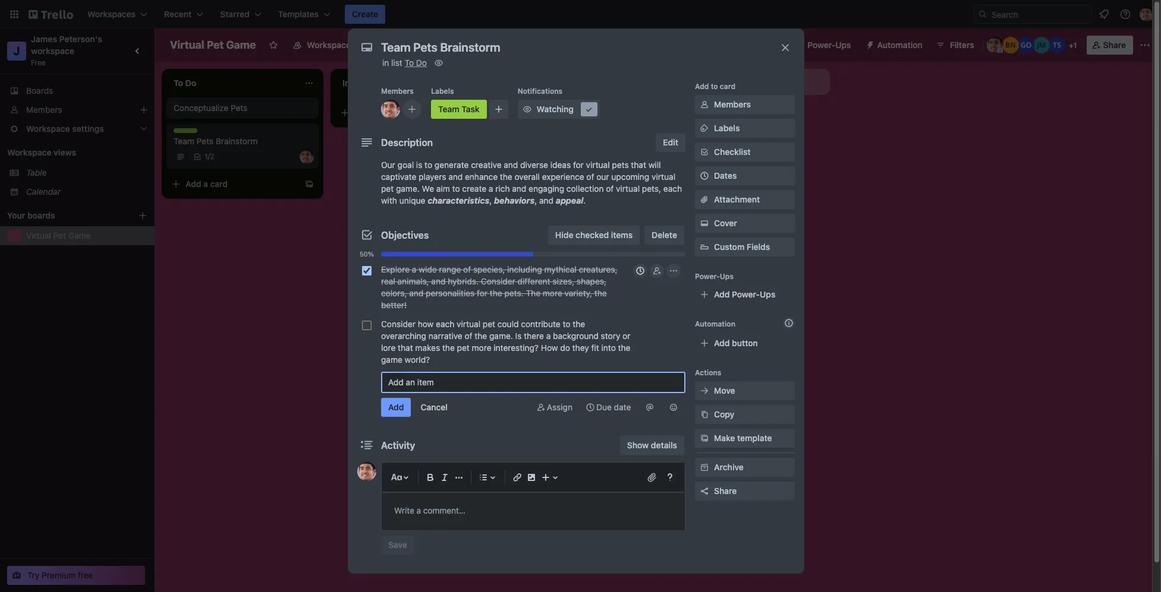 Task type: locate. For each thing, give the bounding box(es) containing it.
more down sizes,
[[543, 288, 563, 299]]

players
[[419, 172, 446, 182]]

james peterson (jamespeterson93) image left 'gary orlando (garyorlando)' icon
[[987, 37, 1004, 54]]

0 horizontal spatial for
[[477, 288, 488, 299]]

color: bold lime, title: "team task" element
[[431, 100, 487, 119], [174, 128, 210, 137]]

will
[[649, 160, 661, 170]]

each inside the "our goal is to generate creative and diverse ideas for virtual pets that will captivate players and enhance the overall experience of our upcoming virtual pet game. we aim to create a rich and engaging collection of virtual pets, each with unique"
[[664, 184, 682, 194]]

sm image right watching
[[583, 103, 595, 115]]

mythical
[[545, 265, 577, 275]]

edit button
[[656, 133, 686, 152]]

share button down archive link
[[695, 482, 795, 501]]

.
[[584, 196, 586, 206]]

a up "how"
[[546, 331, 551, 341]]

0 vertical spatial color: bold lime, title: "team task" element
[[431, 100, 487, 119]]

1 vertical spatial power-
[[695, 272, 720, 281]]

0 horizontal spatial game.
[[396, 184, 420, 194]]

to inside the consider how each virtual pet could contribute to the overarching narrative of the game. is there a background story or lore that makes the pet more interesting? how do they fit into the game world?
[[563, 319, 571, 330]]

peterson's
[[59, 34, 102, 44]]

team task
[[438, 104, 480, 114]]

1 vertical spatial labels
[[714, 123, 740, 133]]

sm image down add to card in the top of the page
[[699, 99, 711, 111]]

custom
[[714, 242, 745, 252]]

1 vertical spatial for
[[477, 288, 488, 299]]

1 horizontal spatial ,
[[535, 196, 537, 206]]

1 vertical spatial task
[[194, 128, 210, 137]]

0 horizontal spatial automation
[[695, 320, 736, 329]]

consider down species,
[[481, 277, 516, 287]]

a up animals,
[[412, 265, 417, 275]]

for
[[573, 160, 584, 170], [477, 288, 488, 299]]

1 left "2"
[[205, 152, 208, 161]]

1 horizontal spatial power-ups
[[808, 40, 851, 50]]

virtual pet game inside virtual pet game link
[[26, 231, 91, 241]]

1 , from the left
[[490, 196, 492, 206]]

conceptualize
[[174, 103, 229, 113]]

1 vertical spatial james peterson (jamespeterson93) image
[[381, 100, 400, 119]]

more inside "explore a wide range of species, including mythical creatures, real animals, and hybrids. consider different sizes, shapes, colors, and personalities for the pets. the more variety, the better!"
[[543, 288, 563, 299]]

create from template… image
[[305, 180, 314, 189]]

1 vertical spatial virtual
[[26, 231, 51, 241]]

your boards with 1 items element
[[7, 209, 120, 223]]

sm image inside copy link
[[699, 409, 711, 421]]

0 vertical spatial james peterson (jamespeterson93) image
[[1140, 7, 1154, 21]]

0 vertical spatial automation
[[878, 40, 923, 50]]

board link
[[388, 36, 438, 55]]

another
[[708, 77, 738, 87]]

for right ideas
[[573, 160, 584, 170]]

task for team task team pets brainstorm
[[194, 128, 210, 137]]

1 vertical spatial 1
[[205, 152, 208, 161]]

0 vertical spatial list
[[391, 58, 403, 68]]

1 vertical spatial virtual pet game
[[26, 231, 91, 241]]

0 vertical spatial game
[[226, 39, 256, 51]]

our
[[381, 160, 395, 170]]

add another list
[[690, 77, 752, 87]]

generate
[[435, 160, 469, 170]]

team pets brainstorm link
[[174, 136, 312, 148]]

game down your boards with 1 items element
[[68, 231, 91, 241]]

dates button
[[695, 167, 795, 186]]

lore
[[381, 343, 396, 353]]

0 horizontal spatial list
[[391, 58, 403, 68]]

for down the hybrids.
[[477, 288, 488, 299]]

sm image inside watching 'button'
[[521, 103, 533, 115]]

j link
[[7, 42, 26, 61]]

sm image inside watching 'button'
[[583, 103, 595, 115]]

card down notifications
[[548, 108, 566, 118]]

your
[[7, 211, 25, 221]]

color: bold lime, title: "team task" element right add members to card image
[[431, 100, 487, 119]]

boards
[[27, 211, 55, 221]]

1 vertical spatial more
[[472, 343, 492, 353]]

power-ups button
[[784, 36, 859, 55]]

task inside team task team pets brainstorm
[[194, 128, 210, 137]]

sm image right do
[[433, 57, 445, 69]]

0 horizontal spatial labels
[[431, 87, 454, 96]]

task up /
[[194, 128, 210, 137]]

labels up checklist
[[714, 123, 740, 133]]

0 vertical spatial more
[[543, 288, 563, 299]]

0 horizontal spatial add a card button
[[167, 175, 300, 194]]

sm image left cover
[[699, 218, 711, 230]]

0 horizontal spatial workspace
[[7, 148, 51, 158]]

add a card button down notifications
[[504, 103, 638, 123]]

2 vertical spatial power-
[[732, 290, 760, 300]]

sm image left checklist
[[699, 146, 711, 158]]

template
[[738, 434, 772, 444]]

of
[[587, 172, 594, 182], [606, 184, 614, 194], [463, 265, 471, 275], [465, 331, 473, 341]]

filters
[[950, 40, 975, 50]]

sm image inside archive link
[[699, 462, 711, 474]]

1 vertical spatial game
[[68, 231, 91, 241]]

text styles image
[[390, 471, 404, 485]]

including
[[507, 265, 542, 275]]

1 horizontal spatial add a card button
[[335, 103, 469, 123]]

workspace up table
[[7, 148, 51, 158]]

pet left star or unstar board image on the top
[[207, 39, 224, 51]]

0 horizontal spatial james peterson (jamespeterson93) image
[[357, 463, 376, 482]]

image image
[[525, 471, 539, 485]]

1 vertical spatial share
[[714, 487, 737, 497]]

1 horizontal spatial more
[[543, 288, 563, 299]]

sm image for watching
[[521, 103, 533, 115]]

conceptualize pets link
[[174, 102, 312, 114]]

0 horizontal spatial ups
[[720, 272, 734, 281]]

open help dialog image
[[663, 471, 677, 485]]

Main content area, start typing to enter text. text field
[[394, 504, 673, 519]]

share down archive
[[714, 487, 737, 497]]

virtual pet game inside virtual pet game text box
[[170, 39, 256, 51]]

2 horizontal spatial ups
[[836, 40, 851, 50]]

add a card down notifications
[[523, 108, 566, 118]]

labels up team task
[[431, 87, 454, 96]]

1 horizontal spatial consider
[[481, 277, 516, 287]]

to up background
[[563, 319, 571, 330]]

0 vertical spatial 1
[[1074, 41, 1077, 50]]

colors,
[[381, 288, 407, 299]]

ups left automation button
[[836, 40, 851, 50]]

1 horizontal spatial add a card
[[354, 108, 397, 118]]

table link
[[26, 167, 148, 179]]

do
[[560, 343, 570, 353]]

ups inside "button"
[[836, 40, 851, 50]]

1 vertical spatial consider
[[381, 319, 416, 330]]

sm image down add an item text box
[[535, 402, 547, 414]]

objectives group
[[357, 261, 686, 370]]

hybrids.
[[448, 277, 479, 287]]

None submit
[[381, 399, 411, 418]]

0 vertical spatial virtual pet game
[[170, 39, 256, 51]]

1 horizontal spatial game.
[[490, 331, 513, 341]]

sm image left archive
[[699, 462, 711, 474]]

add a card down /
[[186, 179, 228, 189]]

engaging
[[529, 184, 565, 194]]

interesting?
[[494, 343, 539, 353]]

list right the another
[[741, 77, 752, 87]]

that inside the consider how each virtual pet could contribute to the overarching narrative of the game. is there a background story or lore that makes the pet more interesting? how do they fit into the game world?
[[398, 343, 413, 353]]

sm image right the edit button
[[699, 123, 711, 134]]

1 horizontal spatial ups
[[760, 290, 776, 300]]

2 horizontal spatial james peterson (jamespeterson93) image
[[987, 37, 1004, 54]]

collection
[[567, 184, 604, 194]]

sm image inside the objectives group
[[668, 265, 680, 277]]

of right narrative
[[465, 331, 473, 341]]

color: bold lime, title: "team task" element down conceptualize
[[174, 128, 210, 137]]

0 vertical spatial each
[[664, 184, 682, 194]]

consider inside the consider how each virtual pet could contribute to the overarching narrative of the game. is there a background story or lore that makes the pet more interesting? how do they fit into the game world?
[[381, 319, 416, 330]]

james peterson (jamespeterson93) image
[[987, 37, 1004, 54], [381, 100, 400, 119], [300, 150, 314, 164]]

creatures,
[[579, 265, 618, 275]]

the right narrative
[[475, 331, 487, 341]]

task up "creative"
[[462, 104, 480, 114]]

brainstorm
[[216, 136, 258, 146]]

2 horizontal spatial pet
[[483, 319, 496, 330]]

workspace for workspace visible
[[307, 40, 351, 50]]

the left the 'pets.' in the left of the page
[[490, 288, 502, 299]]

how
[[418, 319, 434, 330]]

automation left filters button
[[878, 40, 923, 50]]

1 horizontal spatial color: bold lime, title: "team task" element
[[431, 100, 487, 119]]

the up rich
[[500, 172, 513, 182]]

james peterson (jamespeterson93) image up create from template… image
[[300, 150, 314, 164]]

0 vertical spatial james peterson (jamespeterson93) image
[[987, 37, 1004, 54]]

pet up with
[[381, 184, 394, 194]]

members up add members to card image
[[381, 87, 414, 96]]

0 horizontal spatial 1
[[205, 152, 208, 161]]

1 vertical spatial pets
[[197, 136, 214, 146]]

1 horizontal spatial members
[[381, 87, 414, 96]]

sm image left make
[[699, 433, 711, 445]]

to do link
[[405, 58, 427, 68]]

add another list button
[[669, 69, 830, 95]]

0 vertical spatial power-ups
[[808, 40, 851, 50]]

the down narrative
[[442, 343, 455, 353]]

and up behaviors
[[512, 184, 527, 194]]

1 horizontal spatial pets
[[231, 103, 248, 113]]

1 horizontal spatial labels
[[714, 123, 740, 133]]

ups
[[836, 40, 851, 50], [720, 272, 734, 281], [760, 290, 776, 300]]

attach and insert link image
[[647, 472, 658, 484]]

sm image inside assign link
[[535, 402, 547, 414]]

game. down could
[[490, 331, 513, 341]]

james peterson (jamespeterson93) image right 'open information menu' icon
[[1140, 7, 1154, 21]]

consider
[[481, 277, 516, 287], [381, 319, 416, 330]]

ups up add power-ups
[[720, 272, 734, 281]]

members link
[[695, 95, 795, 114], [0, 101, 155, 120]]

0 horizontal spatial more
[[472, 343, 492, 353]]

0 horizontal spatial add a card
[[186, 179, 228, 189]]

members down the another
[[714, 99, 751, 109]]

in
[[382, 58, 389, 68]]

1 vertical spatial james peterson (jamespeterson93) image
[[357, 463, 376, 482]]

0 vertical spatial game.
[[396, 184, 420, 194]]

our
[[597, 172, 609, 182]]

attachment button
[[695, 190, 795, 209]]

workspace inside button
[[307, 40, 351, 50]]

game. inside the "our goal is to generate creative and diverse ideas for virtual pets that will captivate players and enhance the overall experience of our upcoming virtual pet game. we aim to create a rich and engaging collection of virtual pets, each with unique"
[[396, 184, 420, 194]]

1 horizontal spatial pet
[[457, 343, 470, 353]]

team
[[438, 104, 460, 114], [174, 128, 192, 137], [174, 136, 194, 146]]

workspace
[[307, 40, 351, 50], [7, 148, 51, 158]]

card for the add a card button related to create from template… image
[[210, 179, 228, 189]]

2 vertical spatial ups
[[760, 290, 776, 300]]

diverse
[[521, 160, 548, 170]]

a down notifications
[[541, 108, 546, 118]]

pets,
[[642, 184, 661, 194]]

save button
[[381, 536, 414, 556]]

workspace visible button
[[286, 36, 385, 55]]

0 horizontal spatial pet
[[53, 231, 66, 241]]

1 horizontal spatial power-
[[732, 290, 760, 300]]

virtual up narrative
[[457, 319, 481, 330]]

0 horizontal spatial task
[[194, 128, 210, 137]]

sm image right power-ups "button"
[[861, 36, 878, 52]]

pet down your boards with 1 items element
[[53, 231, 66, 241]]

Search field
[[988, 5, 1092, 23]]

each
[[664, 184, 682, 194], [436, 319, 455, 330]]

that down overarching in the bottom of the page
[[398, 343, 413, 353]]

0 horizontal spatial consider
[[381, 319, 416, 330]]

0 horizontal spatial pets
[[197, 136, 214, 146]]

game
[[226, 39, 256, 51], [68, 231, 91, 241]]

james peterson (jamespeterson93) image left text styles image
[[357, 463, 376, 482]]

a left rich
[[489, 184, 493, 194]]

bold ⌘b image
[[423, 471, 438, 485]]

game. up unique
[[396, 184, 420, 194]]

sm image
[[699, 99, 711, 111], [521, 103, 533, 115], [585, 402, 597, 414], [699, 409, 711, 421], [699, 462, 711, 474]]

Consider how each virtual pet could contribute to the overarching narrative of the game. Is there a background story or lore that makes the pet more interesting? How do they fit into the game world? checkbox
[[362, 321, 372, 331]]

of left our
[[587, 172, 594, 182]]

0 vertical spatial share
[[1104, 40, 1127, 50]]

sm image down actions
[[699, 385, 711, 397]]

1 horizontal spatial automation
[[878, 40, 923, 50]]

list right in
[[391, 58, 403, 68]]

50%
[[360, 250, 374, 258]]

story
[[601, 331, 621, 341]]

members link down the boards
[[0, 101, 155, 120]]

pets inside team task team pets brainstorm
[[197, 136, 214, 146]]

fit
[[592, 343, 599, 353]]

with
[[381, 196, 397, 206]]

delete link
[[645, 226, 685, 245]]

description
[[381, 137, 433, 148]]

None text field
[[375, 37, 768, 58]]

1 vertical spatial color: bold lime, title: "team task" element
[[174, 128, 210, 137]]

the up background
[[573, 319, 585, 330]]

1 horizontal spatial each
[[664, 184, 682, 194]]

1 horizontal spatial virtual pet game
[[170, 39, 256, 51]]

notifications
[[518, 87, 563, 96]]

of up the hybrids.
[[463, 265, 471, 275]]

2 horizontal spatial power-
[[808, 40, 836, 50]]

0 vertical spatial share button
[[1087, 36, 1134, 55]]

1 horizontal spatial james peterson (jamespeterson93) image
[[381, 100, 400, 119]]

add a card button up description at the top left
[[335, 103, 469, 123]]

move
[[714, 386, 736, 396]]

we
[[422, 184, 434, 194]]

due date link
[[580, 399, 637, 418]]

1 horizontal spatial list
[[741, 77, 752, 87]]

1 vertical spatial that
[[398, 343, 413, 353]]

show menu image
[[1140, 39, 1151, 51]]

add button
[[714, 338, 758, 349]]

create from template… image
[[473, 108, 483, 118]]

that up the upcoming
[[631, 160, 647, 170]]

0 vertical spatial virtual
[[170, 39, 204, 51]]

automation inside button
[[878, 40, 923, 50]]

ups down fields
[[760, 290, 776, 300]]

0 vertical spatial for
[[573, 160, 584, 170]]

better!
[[381, 300, 407, 310]]

pet left could
[[483, 319, 496, 330]]

0 vertical spatial that
[[631, 160, 647, 170]]

members link up labels link
[[695, 95, 795, 114]]

, down engaging
[[535, 196, 537, 206]]

workspace left "visible"
[[307, 40, 351, 50]]

1 vertical spatial pet
[[483, 319, 496, 330]]

virtual inside the consider how each virtual pet could contribute to the overarching narrative of the game. is there a background story or lore that makes the pet more interesting? how do they fit into the game world?
[[457, 319, 481, 330]]

add a card left add members to card image
[[354, 108, 397, 118]]

2 horizontal spatial members
[[714, 99, 751, 109]]

pets up /
[[197, 136, 214, 146]]

0 vertical spatial power-
[[808, 40, 836, 50]]

card left add members to card image
[[379, 108, 397, 118]]

0 vertical spatial task
[[462, 104, 480, 114]]

pet down narrative
[[457, 343, 470, 353]]

0 horizontal spatial virtual
[[26, 231, 51, 241]]

/
[[208, 152, 210, 161]]

make template
[[714, 434, 772, 444]]

sm image right assign
[[585, 402, 597, 414]]

1 horizontal spatial virtual
[[170, 39, 204, 51]]

sm image inside cover link
[[699, 218, 711, 230]]

1 horizontal spatial that
[[631, 160, 647, 170]]

customize views image
[[444, 39, 456, 51]]

characteristics
[[428, 196, 490, 206]]

sm image left copy
[[699, 409, 711, 421]]

0 vertical spatial ups
[[836, 40, 851, 50]]

editor toolbar toolbar
[[387, 469, 680, 488]]

each right pets,
[[664, 184, 682, 194]]

add to card
[[695, 82, 736, 91]]

james peterson (jamespeterson93) image
[[1140, 7, 1154, 21], [357, 463, 376, 482]]

members down the boards
[[26, 105, 62, 115]]

0 horizontal spatial pet
[[381, 184, 394, 194]]

0 horizontal spatial power-ups
[[695, 272, 734, 281]]

sm image inside members link
[[699, 99, 711, 111]]

more formatting image
[[452, 471, 466, 485]]

1
[[1074, 41, 1077, 50], [205, 152, 208, 161]]

actions
[[695, 369, 722, 378]]

, left behaviors
[[490, 196, 492, 206]]

sm image down delete link at the top of the page
[[668, 265, 680, 277]]

sm image inside automation button
[[861, 36, 878, 52]]

1 horizontal spatial members link
[[695, 95, 795, 114]]

consider up overarching in the bottom of the page
[[381, 319, 416, 330]]

card down "2"
[[210, 179, 228, 189]]

1 vertical spatial each
[[436, 319, 455, 330]]

1 horizontal spatial task
[[462, 104, 480, 114]]

0 vertical spatial consider
[[481, 277, 516, 287]]

0 horizontal spatial members
[[26, 105, 62, 115]]

calendar link
[[26, 186, 148, 198]]

cancel link
[[414, 399, 455, 418]]

that
[[631, 160, 647, 170], [398, 343, 413, 353]]

sm image for members
[[699, 99, 711, 111]]

contribute
[[521, 319, 561, 330]]

1 vertical spatial share button
[[695, 482, 795, 501]]

0 vertical spatial pet
[[207, 39, 224, 51]]

sm image
[[861, 36, 878, 52], [433, 57, 445, 69], [583, 103, 595, 115], [699, 123, 711, 134], [699, 146, 711, 158], [699, 218, 711, 230], [668, 265, 680, 277], [699, 385, 711, 397], [535, 402, 547, 414], [644, 402, 656, 414], [668, 402, 680, 414], [699, 433, 711, 445]]

1 horizontal spatial game
[[226, 39, 256, 51]]

james peterson (jamespeterson93) image left add members to card image
[[381, 100, 400, 119]]

0 horizontal spatial that
[[398, 343, 413, 353]]

sizes,
[[553, 277, 575, 287]]

0 notifications image
[[1097, 7, 1112, 21]]

share button down 0 notifications icon
[[1087, 36, 1134, 55]]

0 horizontal spatial each
[[436, 319, 455, 330]]

cover link
[[695, 214, 795, 233]]

pet inside the "our goal is to generate creative and diverse ideas for virtual pets that will captivate players and enhance the overall experience of our upcoming virtual pet game. we aim to create a rich and engaging collection of virtual pets, each with unique"
[[381, 184, 394, 194]]

a
[[372, 108, 377, 118], [541, 108, 546, 118], [203, 179, 208, 189], [489, 184, 493, 194], [412, 265, 417, 275], [546, 331, 551, 341]]

Board name text field
[[164, 36, 262, 55]]



Task type: describe. For each thing, give the bounding box(es) containing it.
search image
[[978, 10, 988, 19]]

of inside the consider how each virtual pet could contribute to the overarching narrative of the game. is there a background story or lore that makes the pet more interesting? how do they fit into the game world?
[[465, 331, 473, 341]]

and up overall
[[504, 160, 518, 170]]

custom fields button
[[695, 241, 795, 253]]

and down engaging
[[539, 196, 554, 206]]

more inside the consider how each virtual pet could contribute to the overarching narrative of the game. is there a background story or lore that makes the pet more interesting? how do they fit into the game world?
[[472, 343, 492, 353]]

link image
[[510, 471, 525, 485]]

they
[[573, 343, 589, 353]]

copy
[[714, 410, 735, 420]]

members for the right members link
[[714, 99, 751, 109]]

is
[[416, 160, 423, 170]]

wide
[[419, 265, 437, 275]]

virtual inside text box
[[170, 39, 204, 51]]

list inside button
[[741, 77, 752, 87]]

power-ups inside "button"
[[808, 40, 851, 50]]

ideas
[[551, 160, 571, 170]]

jeremy miller (jeremymiller198) image
[[1034, 37, 1050, 54]]

for inside the "our goal is to generate creative and diverse ideas for virtual pets that will captivate players and enhance the overall experience of our upcoming virtual pet game. we aim to create a rich and engaging collection of virtual pets, each with unique"
[[573, 160, 584, 170]]

virtual down the upcoming
[[616, 184, 640, 194]]

variety,
[[565, 288, 592, 299]]

save
[[388, 541, 407, 551]]

labels link
[[695, 119, 795, 138]]

add board image
[[138, 211, 148, 221]]

card for the add a card button to the right
[[548, 108, 566, 118]]

a left add members to card image
[[372, 108, 377, 118]]

free
[[31, 58, 46, 67]]

views
[[54, 148, 76, 158]]

free
[[78, 571, 93, 581]]

shapes,
[[577, 277, 607, 287]]

primary element
[[0, 0, 1162, 29]]

2 horizontal spatial add a card
[[523, 108, 566, 118]]

1 vertical spatial automation
[[695, 320, 736, 329]]

each inside the consider how each virtual pet could contribute to the overarching narrative of the game. is there a background story or lore that makes the pet more interesting? how do they fit into the game world?
[[436, 319, 455, 330]]

add button button
[[695, 334, 795, 353]]

workspace
[[31, 46, 74, 56]]

sm image right the date
[[644, 402, 656, 414]]

checked
[[576, 230, 609, 240]]

Explore a wide range of species, including mythical creatures, real animals, and hybrids. Consider different sizes, shapes, colors, and personalities for the pets. The more variety, the better! checkbox
[[362, 266, 372, 276]]

0 horizontal spatial members link
[[0, 101, 155, 120]]

lists image
[[476, 471, 491, 485]]

boards link
[[0, 81, 155, 101]]

and down animals,
[[409, 288, 424, 299]]

j
[[13, 44, 20, 58]]

explore
[[381, 265, 410, 275]]

our goal is to generate creative and diverse ideas for virtual pets that will captivate players and enhance the overall experience of our upcoming virtual pet game. we aim to create a rich and engaging collection of virtual pets, each with unique
[[381, 160, 682, 206]]

team task team pets brainstorm
[[174, 128, 258, 146]]

members for the leftmost members link
[[26, 105, 62, 115]]

due date
[[597, 403, 631, 413]]

your boards
[[7, 211, 55, 221]]

that inside the "our goal is to generate creative and diverse ideas for virtual pets that will captivate players and enhance the overall experience of our upcoming virtual pet game. we aim to create a rich and engaging collection of virtual pets, each with unique"
[[631, 160, 647, 170]]

to right is
[[425, 160, 432, 170]]

tara schultz (taraschultz7) image
[[1049, 37, 1066, 54]]

behaviors
[[494, 196, 535, 206]]

date
[[614, 403, 631, 413]]

a inside the "our goal is to generate creative and diverse ideas for virtual pets that will captivate players and enhance the overall experience of our upcoming virtual pet game. we aim to create a rich and engaging collection of virtual pets, each with unique"
[[489, 184, 493, 194]]

and down wide
[[431, 277, 446, 287]]

custom fields
[[714, 242, 770, 252]]

add a card for create from template… icon
[[354, 108, 397, 118]]

the inside the "our goal is to generate creative and diverse ideas for virtual pets that will captivate players and enhance the overall experience of our upcoming virtual pet game. we aim to create a rich and engaging collection of virtual pets, each with unique"
[[500, 172, 513, 182]]

details
[[651, 441, 677, 451]]

the down or
[[618, 343, 631, 353]]

game. inside the consider how each virtual pet could contribute to the overarching narrative of the game. is there a background story or lore that makes the pet more interesting? how do they fit into the game world?
[[490, 331, 513, 341]]

1 vertical spatial power-ups
[[695, 272, 734, 281]]

add a card button for create from template… image
[[167, 175, 300, 194]]

open information menu image
[[1120, 8, 1132, 20]]

to up characteristics
[[452, 184, 460, 194]]

rich
[[496, 184, 510, 194]]

the down shapes,
[[595, 288, 607, 299]]

0 horizontal spatial share button
[[695, 482, 795, 501]]

in list to do
[[382, 58, 427, 68]]

0 horizontal spatial share
[[714, 487, 737, 497]]

0 vertical spatial pets
[[231, 103, 248, 113]]

delete
[[652, 230, 677, 240]]

could
[[498, 319, 519, 330]]

real
[[381, 277, 395, 287]]

game
[[381, 355, 403, 365]]

try
[[27, 571, 39, 581]]

cover
[[714, 218, 737, 228]]

pets
[[612, 160, 629, 170]]

+
[[1069, 41, 1074, 50]]

for inside "explore a wide range of species, including mythical creatures, real animals, and hybrids. consider different sizes, shapes, colors, and personalities for the pets. the more variety, the better!"
[[477, 288, 488, 299]]

sm image up details
[[668, 402, 680, 414]]

1 horizontal spatial james peterson (jamespeterson93) image
[[1140, 7, 1154, 21]]

overall
[[515, 172, 540, 182]]

a inside the consider how each virtual pet could contribute to the overarching narrative of the game. is there a background story or lore that makes the pet more interesting? how do they fit into the game world?
[[546, 331, 551, 341]]

filters button
[[932, 36, 978, 55]]

of inside "explore a wide range of species, including mythical creatures, real animals, and hybrids. consider different sizes, shapes, colors, and personalities for the pets. the more variety, the better!"
[[463, 265, 471, 275]]

labels inside labels link
[[714, 123, 740, 133]]

show
[[627, 441, 649, 451]]

add a card for create from template… image
[[186, 179, 228, 189]]

1 horizontal spatial share
[[1104, 40, 1127, 50]]

sm image inside move link
[[699, 385, 711, 397]]

team for team task
[[438, 104, 460, 114]]

fields
[[747, 242, 770, 252]]

workspace visible
[[307, 40, 378, 50]]

different
[[518, 277, 551, 287]]

italic ⌘i image
[[438, 471, 452, 485]]

checklist link
[[695, 143, 795, 162]]

sm image inside due date link
[[585, 402, 597, 414]]

checklist
[[714, 147, 751, 157]]

try premium free button
[[7, 567, 145, 586]]

of down our
[[606, 184, 614, 194]]

attachment
[[714, 194, 760, 205]]

boards
[[26, 86, 53, 96]]

premium
[[42, 571, 76, 581]]

copy link
[[695, 406, 795, 425]]

pet inside text box
[[207, 39, 224, 51]]

explore a wide range of species, including mythical creatures, real animals, and hybrids. consider different sizes, shapes, colors, and personalities for the pets. the more variety, the better!
[[381, 265, 618, 310]]

virtual down will
[[652, 172, 676, 182]]

2 vertical spatial james peterson (jamespeterson93) image
[[300, 150, 314, 164]]

a inside "explore a wide range of species, including mythical creatures, real animals, and hybrids. consider different sizes, shapes, colors, and personalities for the pets. the more variety, the better!"
[[412, 265, 417, 275]]

Add an item text field
[[381, 372, 686, 394]]

edit
[[663, 137, 679, 148]]

2 horizontal spatial add a card button
[[504, 103, 638, 123]]

1 horizontal spatial share button
[[1087, 36, 1134, 55]]

the
[[526, 288, 541, 299]]

is
[[515, 331, 522, 341]]

sm image inside checklist link
[[699, 146, 711, 158]]

james peterson's workspace free
[[31, 34, 104, 67]]

workspace for workspace views
[[7, 148, 51, 158]]

team for team task team pets brainstorm
[[174, 128, 192, 137]]

appeal
[[556, 196, 584, 206]]

creative
[[471, 160, 502, 170]]

1 vertical spatial ups
[[720, 272, 734, 281]]

assign link
[[530, 399, 578, 418]]

star or unstar board image
[[269, 40, 279, 50]]

sm image inside make template link
[[699, 433, 711, 445]]

how
[[541, 343, 558, 353]]

species,
[[473, 265, 505, 275]]

ben nelson (bennelson96) image
[[1003, 37, 1019, 54]]

due
[[597, 403, 612, 413]]

a down /
[[203, 179, 208, 189]]

table
[[26, 168, 47, 178]]

sm image for copy
[[699, 409, 711, 421]]

card for the add a card button corresponding to create from template… icon
[[379, 108, 397, 118]]

unique
[[400, 196, 426, 206]]

add members to card image
[[407, 103, 417, 115]]

virtual up our
[[586, 160, 610, 170]]

show details link
[[620, 437, 685, 456]]

0 vertical spatial labels
[[431, 87, 454, 96]]

there
[[524, 331, 544, 341]]

create
[[462, 184, 487, 194]]

1 vertical spatial pet
[[53, 231, 66, 241]]

sm image inside labels link
[[699, 123, 711, 134]]

activity
[[381, 441, 415, 451]]

automation button
[[861, 36, 930, 55]]

archive
[[714, 463, 744, 473]]

add a card button for create from template… icon
[[335, 103, 469, 123]]

game inside text box
[[226, 39, 256, 51]]

and down generate
[[449, 172, 463, 182]]

task for team task
[[462, 104, 480, 114]]

to up labels link
[[711, 82, 718, 91]]

card up labels link
[[720, 82, 736, 91]]

captivate
[[381, 172, 417, 182]]

consider inside "explore a wide range of species, including mythical creatures, real animals, and hybrids. consider different sizes, shapes, colors, and personalities for the pets. the more variety, the better!"
[[481, 277, 516, 287]]

2 , from the left
[[535, 196, 537, 206]]

aim
[[437, 184, 450, 194]]

gary orlando (garyorlando) image
[[1018, 37, 1035, 54]]

0 horizontal spatial power-
[[695, 272, 720, 281]]

add power-ups
[[714, 290, 776, 300]]

1 / 2
[[205, 152, 214, 161]]

sm image for archive
[[699, 462, 711, 474]]

workspace views
[[7, 148, 76, 158]]

power- inside "button"
[[808, 40, 836, 50]]

james peterson's workspace link
[[31, 34, 104, 56]]



Task type: vqa. For each thing, say whether or not it's contained in the screenshot.
Bob Builder (bobbuilder40) image
no



